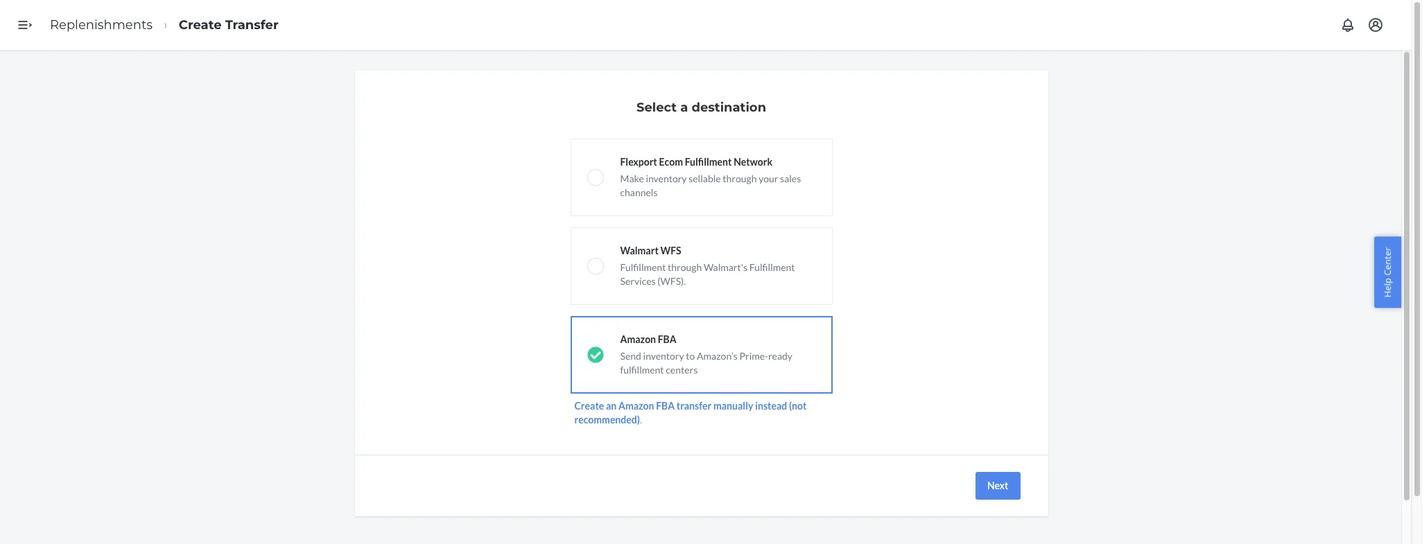 Task type: locate. For each thing, give the bounding box(es) containing it.
make
[[620, 173, 644, 184]]

create inside breadcrumbs navigation
[[179, 17, 222, 32]]

create inside create an amazon fba transfer manually instead (not recommended)
[[575, 400, 604, 412]]

walmart's
[[704, 261, 748, 273]]

(wfs).
[[658, 275, 686, 287]]

inventory down ecom at the top of the page
[[646, 173, 687, 184]]

1 vertical spatial inventory
[[643, 350, 684, 362]]

to
[[686, 350, 695, 362]]

services
[[620, 275, 656, 287]]

create for create an amazon fba transfer manually instead (not recommended)
[[575, 400, 604, 412]]

network
[[734, 156, 773, 168]]

inventory up centers
[[643, 350, 684, 362]]

0 horizontal spatial through
[[668, 261, 702, 273]]

fulfillment up sellable
[[685, 156, 732, 168]]

transfer
[[225, 17, 279, 32]]

recommended)
[[575, 414, 640, 426]]

amazon
[[620, 334, 656, 345], [619, 400, 654, 412]]

create left transfer
[[179, 17, 222, 32]]

1 horizontal spatial create
[[575, 400, 604, 412]]

check circle image
[[587, 347, 604, 363]]

1 vertical spatial create
[[575, 400, 604, 412]]

create left an
[[575, 400, 604, 412]]

inventory inside flexport ecom fulfillment network make inventory sellable through your sales channels
[[646, 173, 687, 184]]

create transfer
[[179, 17, 279, 32]]

0 vertical spatial through
[[723, 173, 757, 184]]

flexport ecom fulfillment network make inventory sellable through your sales channels
[[620, 156, 801, 198]]

fba up centers
[[658, 334, 677, 345]]

1 horizontal spatial through
[[723, 173, 757, 184]]

through
[[723, 173, 757, 184], [668, 261, 702, 273]]

your
[[759, 173, 778, 184]]

wfs
[[661, 245, 681, 257]]

walmart wfs fulfillment through walmart's fulfillment services (wfs).
[[620, 245, 795, 287]]

0 horizontal spatial create
[[179, 17, 222, 32]]

create an amazon fba transfer manually instead (not recommended)
[[575, 400, 807, 426]]

0 horizontal spatial fulfillment
[[620, 261, 666, 273]]

0 vertical spatial amazon
[[620, 334, 656, 345]]

fulfillment
[[620, 364, 664, 376]]

fba
[[658, 334, 677, 345], [656, 400, 675, 412]]

fulfillment right walmart's
[[749, 261, 795, 273]]

through down network
[[723, 173, 757, 184]]

1 horizontal spatial fulfillment
[[685, 156, 732, 168]]

prime-
[[740, 350, 768, 362]]

1 vertical spatial through
[[668, 261, 702, 273]]

replenishments
[[50, 17, 153, 32]]

inventory
[[646, 173, 687, 184], [643, 350, 684, 362]]

0 vertical spatial fba
[[658, 334, 677, 345]]

fulfillment for sellable
[[685, 156, 732, 168]]

1 vertical spatial amazon
[[619, 400, 654, 412]]

fulfillment up services
[[620, 261, 666, 273]]

fba inside create an amazon fba transfer manually instead (not recommended)
[[656, 400, 675, 412]]

create an amazon fba transfer manually instead (not recommended) link
[[575, 400, 807, 426]]

an
[[606, 400, 617, 412]]

send
[[620, 350, 641, 362]]

0 vertical spatial create
[[179, 17, 222, 32]]

amazon up .
[[619, 400, 654, 412]]

0 vertical spatial inventory
[[646, 173, 687, 184]]

fulfillment
[[685, 156, 732, 168], [620, 261, 666, 273], [749, 261, 795, 273]]

channels
[[620, 187, 658, 198]]

breadcrumbs navigation
[[39, 5, 290, 45]]

1 vertical spatial fba
[[656, 400, 675, 412]]

inventory inside amazon fba send inventory to amazon's prime-ready fulfillment centers
[[643, 350, 684, 362]]

create
[[179, 17, 222, 32], [575, 400, 604, 412]]

2 horizontal spatial fulfillment
[[749, 261, 795, 273]]

amazon up send
[[620, 334, 656, 345]]

fulfillment inside flexport ecom fulfillment network make inventory sellable through your sales channels
[[685, 156, 732, 168]]

through up (wfs).
[[668, 261, 702, 273]]

instead
[[755, 400, 787, 412]]

center
[[1382, 247, 1394, 275]]

fba left transfer
[[656, 400, 675, 412]]

a
[[680, 100, 688, 115]]



Task type: describe. For each thing, give the bounding box(es) containing it.
help center button
[[1375, 237, 1402, 308]]

centers
[[666, 364, 698, 376]]

sales
[[780, 173, 801, 184]]

sellable
[[689, 173, 721, 184]]

walmart
[[620, 245, 659, 257]]

through inside walmart wfs fulfillment through walmart's fulfillment services (wfs).
[[668, 261, 702, 273]]

replenishments link
[[50, 17, 153, 32]]

select
[[637, 100, 677, 115]]

destination
[[692, 100, 766, 115]]

fba inside amazon fba send inventory to amazon's prime-ready fulfillment centers
[[658, 334, 677, 345]]

next
[[987, 480, 1009, 492]]

amazon fba send inventory to amazon's prime-ready fulfillment centers
[[620, 334, 793, 376]]

create transfer link
[[179, 17, 279, 32]]

select a destination
[[637, 100, 766, 115]]

transfer
[[677, 400, 712, 412]]

open navigation image
[[17, 17, 33, 33]]

through inside flexport ecom fulfillment network make inventory sellable through your sales channels
[[723, 173, 757, 184]]

create for create transfer
[[179, 17, 222, 32]]

help center
[[1382, 247, 1394, 297]]

fulfillment for services
[[620, 261, 666, 273]]

manually
[[714, 400, 753, 412]]

next button
[[976, 472, 1020, 500]]

(not
[[789, 400, 807, 412]]

amazon's
[[697, 350, 738, 362]]

amazon inside amazon fba send inventory to amazon's prime-ready fulfillment centers
[[620, 334, 656, 345]]

open account menu image
[[1368, 17, 1384, 33]]

.
[[640, 414, 642, 426]]

ready
[[768, 350, 793, 362]]

help
[[1382, 278, 1394, 297]]

open notifications image
[[1340, 17, 1356, 33]]

ecom
[[659, 156, 683, 168]]

amazon inside create an amazon fba transfer manually instead (not recommended)
[[619, 400, 654, 412]]

flexport
[[620, 156, 657, 168]]



Task type: vqa. For each thing, say whether or not it's contained in the screenshot.
Prime-
yes



